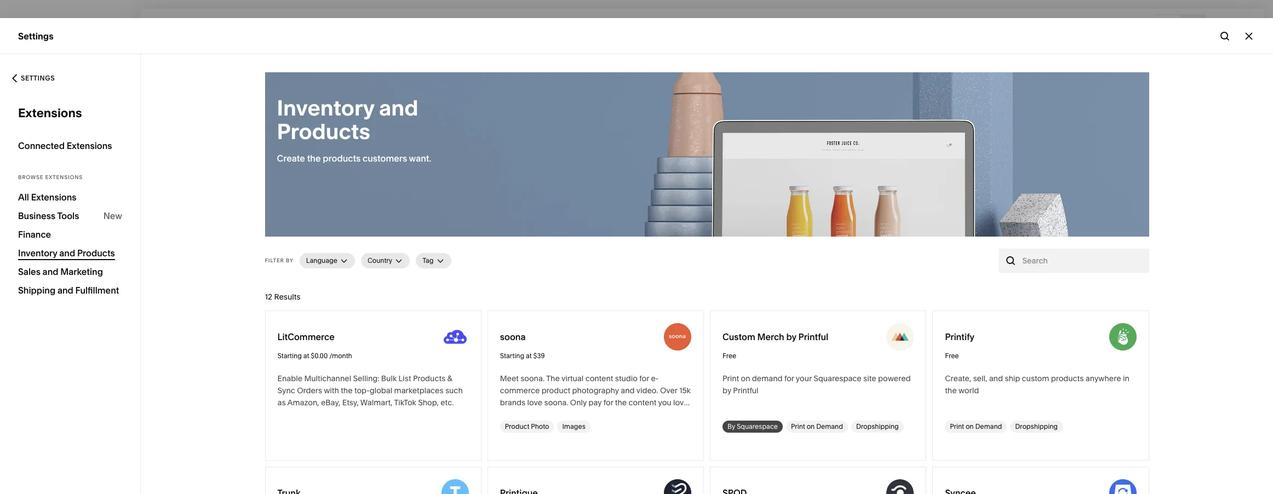 Task type: locate. For each thing, give the bounding box(es) containing it.
the up the 'etsy,'
[[341, 386, 353, 396]]

dropshipping down site
[[856, 422, 899, 431]]

business
[[18, 210, 55, 221]]

for left e-
[[640, 374, 649, 383]]

2 vertical spatial by
[[723, 386, 731, 396]]

free for printify
[[945, 352, 959, 360]]

custom
[[1022, 374, 1049, 383]]

orders
[[297, 386, 322, 396]]

at left $39
[[526, 352, 532, 360]]

your
[[796, 374, 812, 383], [704, 474, 720, 484]]

products
[[277, 118, 370, 145], [77, 248, 115, 259], [413, 374, 445, 383]]

scheduling link
[[18, 166, 122, 179]]

and right sell,
[[989, 374, 1003, 383]]

1 vertical spatial products
[[77, 248, 115, 259]]

the right create
[[307, 153, 321, 164]]

want.
[[409, 153, 431, 164]]

enable multichannel selling: bulk list products & sync orders with the top-global marketplaces such as amazon, ebay, etsy, walmart, tiktok shop, etc.
[[277, 374, 463, 408]]

1 free from the left
[[723, 352, 736, 360]]

create the products customers want.
[[277, 153, 431, 164]]

get
[[634, 474, 646, 484]]

0 horizontal spatial in
[[536, 474, 543, 484]]

the
[[307, 153, 321, 164], [341, 386, 353, 396], [945, 386, 957, 396], [615, 398, 627, 408], [648, 474, 660, 484]]

0 horizontal spatial demand
[[816, 422, 843, 431]]

at
[[303, 352, 309, 360], [526, 352, 532, 360]]

1 horizontal spatial print on demand
[[950, 422, 1002, 431]]

for right the 'demand'
[[784, 374, 794, 383]]

printful down the 'demand'
[[733, 386, 759, 396]]

print on demand for your squarespace site powered by printful
[[723, 374, 911, 396]]

extensions for browse extensions
[[45, 174, 83, 180]]

soona. down the product
[[544, 398, 568, 408]]

0 horizontal spatial inventory and products
[[18, 248, 115, 259]]

the down create,
[[945, 386, 957, 396]]

0 vertical spatial inventory
[[277, 95, 374, 121]]

marketing up connected
[[18, 107, 61, 118]]

photography
[[572, 386, 619, 396]]

of
[[695, 474, 702, 484]]

1 vertical spatial your
[[704, 474, 720, 484]]

0 horizontal spatial printful
[[733, 386, 759, 396]]

settings inside button
[[21, 74, 55, 82]]

list
[[399, 374, 411, 383]]

settings up website
[[18, 30, 53, 41]]

1 dropshipping from the left
[[856, 422, 899, 431]]

free down printify
[[945, 352, 959, 360]]

squarespace right by
[[737, 422, 778, 431]]

15k
[[679, 386, 691, 396]]

1 horizontal spatial demand
[[975, 422, 1002, 431]]

1 horizontal spatial free
[[945, 352, 959, 360]]

and right sales
[[43, 266, 58, 277]]

studio
[[615, 374, 638, 383]]

products inside enable multichannel selling: bulk list products & sync orders with the top-global marketplaces such as amazon, ebay, etsy, walmart, tiktok shop, etc.
[[413, 374, 445, 383]]

dropshipping
[[856, 422, 899, 431], [1015, 422, 1058, 431]]

on left the 'demand'
[[741, 374, 750, 383]]

0 horizontal spatial for
[[604, 398, 613, 408]]

products left customers
[[323, 153, 361, 164]]

custom merch by printful
[[723, 331, 828, 342]]

0 vertical spatial squarespace
[[814, 374, 862, 383]]

products up marketplaces
[[413, 374, 445, 383]]

extensions up business tools
[[31, 192, 76, 203]]

amazon,
[[287, 398, 319, 408]]

1 vertical spatial products
[[1051, 374, 1084, 383]]

all extensions link
[[18, 188, 122, 207]]

product
[[505, 422, 529, 431]]

global
[[370, 386, 392, 396]]

0 vertical spatial products
[[277, 118, 370, 145]]

demand down print on demand for your squarespace site powered by printful
[[816, 422, 843, 431]]

0 horizontal spatial print on demand
[[791, 422, 843, 431]]

and inside inventory and products
[[379, 95, 418, 121]]

on down world
[[966, 422, 974, 431]]

dropshipping down create, sell, and ship custom products anywhere in the world
[[1015, 422, 1058, 431]]

free down custom
[[723, 352, 736, 360]]

squarespace left site
[[814, 374, 862, 383]]

products right 'custom'
[[1051, 374, 1084, 383]]

1 vertical spatial settings
[[21, 74, 55, 82]]

content
[[585, 374, 613, 383], [629, 398, 657, 408]]

starting at $39
[[500, 352, 545, 360]]

0 horizontal spatial by
[[286, 257, 294, 264]]

2 free from the left
[[945, 352, 959, 360]]

1 at from the left
[[303, 352, 309, 360]]

out
[[682, 474, 694, 484]]

1 vertical spatial content
[[629, 398, 657, 408]]

inventory and products up create the products customers want.
[[277, 95, 418, 145]]

by right filter at the bottom left of the page
[[286, 257, 294, 264]]

1 horizontal spatial on
[[807, 422, 815, 431]]

0 horizontal spatial at
[[303, 352, 309, 360]]

inventory and products
[[277, 95, 418, 145], [18, 248, 115, 259]]

extensions for connected extensions
[[67, 140, 112, 151]]

for right pay
[[604, 398, 613, 408]]

on inside print on demand for your squarespace site powered by printful
[[741, 374, 750, 383]]

1 horizontal spatial by
[[723, 386, 731, 396]]

country button
[[361, 253, 410, 268]]

0 horizontal spatial squarespace
[[737, 422, 778, 431]]

by squarespace
[[728, 422, 778, 431]]

print on demand
[[791, 422, 843, 431], [950, 422, 1002, 431]]

extensions inside all extensions link
[[31, 192, 76, 203]]

1 horizontal spatial squarespace
[[814, 374, 862, 383]]

your right of
[[704, 474, 720, 484]]

products up create the products customers want.
[[277, 118, 370, 145]]

marketing
[[18, 107, 61, 118], [60, 266, 103, 277]]

by inside print on demand for your squarespace site powered by printful
[[723, 386, 731, 396]]

demand
[[752, 374, 783, 383]]

0 horizontal spatial starting
[[277, 352, 302, 360]]

0 vertical spatial your
[[796, 374, 812, 383]]

demand down world
[[975, 422, 1002, 431]]

inventory and products up the sales and marketing link
[[18, 248, 115, 259]]

products
[[323, 153, 361, 164], [1051, 374, 1084, 383]]

1 vertical spatial printful
[[733, 386, 759, 396]]

starting
[[277, 352, 302, 360], [500, 352, 524, 360]]

extensions up scheduling link
[[67, 140, 112, 151]]

on down print on demand for your squarespace site powered by printful
[[807, 422, 815, 431]]

2 horizontal spatial products
[[413, 374, 445, 383]]

your
[[483, 474, 499, 484]]

0 vertical spatial by
[[286, 257, 294, 264]]

marketing down inventory and products link at left
[[60, 266, 103, 277]]

in left 14
[[536, 474, 543, 484]]

your inside print on demand for your squarespace site powered by printful
[[796, 374, 812, 383]]

14
[[544, 474, 552, 484]]

print inside print on demand for your squarespace site powered by printful
[[723, 374, 739, 383]]

litcommerce
[[277, 331, 335, 342]]

starting up enable
[[277, 352, 302, 360]]

your right the 'demand'
[[796, 374, 812, 383]]

language
[[306, 256, 337, 265]]

0 horizontal spatial free
[[723, 352, 736, 360]]

site
[[863, 374, 876, 383]]

1 vertical spatial in
[[536, 474, 543, 484]]

at left $0.00 on the bottom
[[303, 352, 309, 360]]

now
[[608, 474, 623, 484]]

in right anywhere
[[1123, 374, 1130, 383]]

0 vertical spatial content
[[585, 374, 613, 383]]

by
[[286, 257, 294, 264], [786, 331, 797, 342], [723, 386, 731, 396]]

1 horizontal spatial inventory and products
[[277, 95, 418, 145]]

printful right merch
[[799, 331, 828, 342]]

1 horizontal spatial starting
[[500, 352, 524, 360]]

settings
[[18, 30, 53, 41], [21, 74, 55, 82]]

content down video.
[[629, 398, 657, 408]]

print right by squarespace
[[791, 422, 805, 431]]

0 horizontal spatial on
[[741, 374, 750, 383]]

all
[[18, 192, 29, 203]]

products down finance link
[[77, 248, 115, 259]]

extensions up all extensions link
[[45, 174, 83, 180]]

1 demand from the left
[[816, 422, 843, 431]]

0 horizontal spatial dropshipping
[[856, 422, 899, 431]]

/month
[[329, 352, 352, 360]]

Search field
[[1023, 255, 1143, 267]]

1 starting from the left
[[277, 352, 302, 360]]

1 horizontal spatial products
[[1051, 374, 1084, 383]]

starting down soona
[[500, 352, 524, 360]]

the down the studio
[[615, 398, 627, 408]]

0 horizontal spatial your
[[704, 474, 720, 484]]

settings up marketing link on the top of the page
[[21, 74, 55, 82]]

create
[[277, 153, 305, 164]]

2 print on demand from the left
[[950, 422, 1002, 431]]

2 vertical spatial products
[[413, 374, 445, 383]]

squarespace inside print on demand for your squarespace site powered by printful
[[814, 374, 862, 383]]

and
[[379, 95, 418, 121], [59, 248, 75, 259], [43, 266, 58, 277], [57, 285, 73, 296], [989, 374, 1003, 383], [621, 386, 635, 396], [539, 410, 553, 420]]

printful
[[799, 331, 828, 342], [733, 386, 759, 396]]

demand
[[816, 422, 843, 431], [975, 422, 1002, 431]]

and up customers
[[379, 95, 418, 121]]

0 horizontal spatial print
[[723, 374, 739, 383]]

1 horizontal spatial at
[[526, 352, 532, 360]]

print on demand down world
[[950, 422, 1002, 431]]

photo
[[531, 422, 549, 431]]

content up photography
[[585, 374, 613, 383]]

inventory
[[277, 95, 374, 121], [18, 248, 57, 259]]

1 horizontal spatial products
[[277, 118, 370, 145]]

2 horizontal spatial for
[[784, 374, 794, 383]]

1 horizontal spatial content
[[629, 398, 657, 408]]

and down the studio
[[621, 386, 635, 396]]

ebay,
[[321, 398, 340, 408]]

print down world
[[950, 422, 964, 431]]

soona. up "commerce" on the bottom
[[521, 374, 545, 383]]

print on demand down print on demand for your squarespace site powered by printful
[[791, 422, 843, 431]]

ship
[[1005, 374, 1020, 383]]

1 vertical spatial by
[[786, 331, 797, 342]]

browse
[[18, 174, 43, 180]]

and down the sales and marketing link
[[57, 285, 73, 296]]

1 horizontal spatial printful
[[799, 331, 828, 342]]

browse extensions
[[18, 174, 83, 180]]

0 horizontal spatial products
[[323, 153, 361, 164]]

the inside meet soona. the virtual content studio for e- commerce product photography and video. over 15k brands love soona. only pay for the content you love. $39/photo and $93/video.
[[615, 398, 627, 408]]

in
[[1123, 374, 1130, 383], [536, 474, 543, 484]]

extensions up connected
[[18, 106, 82, 121]]

1 horizontal spatial your
[[796, 374, 812, 383]]

extensions inside connected extensions link
[[67, 140, 112, 151]]

2 horizontal spatial by
[[786, 331, 797, 342]]

1 horizontal spatial in
[[1123, 374, 1130, 383]]

1 vertical spatial inventory
[[18, 248, 57, 259]]

filter by
[[265, 257, 294, 264]]

2 at from the left
[[526, 352, 532, 360]]

soona.
[[521, 374, 545, 383], [544, 398, 568, 408]]

business tools
[[18, 210, 79, 221]]

0 vertical spatial in
[[1123, 374, 1130, 383]]

tag button
[[416, 253, 451, 268]]

by up by
[[723, 386, 731, 396]]

marketing link
[[18, 107, 122, 120]]

on
[[741, 374, 750, 383], [807, 422, 815, 431], [966, 422, 974, 431]]

connected extensions
[[18, 140, 112, 151]]

print left the 'demand'
[[723, 374, 739, 383]]

$39
[[533, 352, 545, 360]]

language button
[[300, 253, 355, 268]]

0 vertical spatial printful
[[799, 331, 828, 342]]

2 starting from the left
[[500, 352, 524, 360]]

by right merch
[[786, 331, 797, 342]]

love
[[527, 398, 542, 408]]

create, sell, and ship custom products anywhere in the world
[[945, 374, 1130, 396]]

tab list
[[1155, 15, 1206, 33]]

2 demand from the left
[[975, 422, 1002, 431]]

0 vertical spatial settings
[[18, 30, 53, 41]]

the right get
[[648, 474, 660, 484]]

1 horizontal spatial dropshipping
[[1015, 422, 1058, 431]]

shop,
[[418, 398, 439, 408]]

commerce
[[500, 386, 540, 396]]



Task type: vqa. For each thing, say whether or not it's contained in the screenshot.
"Pickup" link
no



Task type: describe. For each thing, give the bounding box(es) containing it.
etsy,
[[342, 398, 359, 408]]

1 horizontal spatial inventory
[[277, 95, 374, 121]]

soona
[[500, 331, 526, 342]]

starting at $0.00 /month
[[277, 352, 352, 360]]

free for custom merch by printful
[[723, 352, 736, 360]]

love.
[[673, 398, 690, 408]]

sync
[[277, 386, 295, 396]]

top-
[[354, 386, 370, 396]]

starting for soona
[[500, 352, 524, 360]]

sales and marketing
[[18, 266, 103, 277]]

0 horizontal spatial inventory
[[18, 248, 57, 259]]

marketplaces
[[394, 386, 444, 396]]

tag
[[422, 256, 434, 265]]

and inside create, sell, and ship custom products anywhere in the world
[[989, 374, 1003, 383]]

product
[[542, 386, 570, 396]]

bulk
[[381, 374, 397, 383]]

such
[[445, 386, 463, 396]]

1 vertical spatial inventory and products
[[18, 248, 115, 259]]

analytics
[[18, 147, 57, 158]]

and up the sales and marketing link
[[59, 248, 75, 259]]

ends
[[516, 474, 534, 484]]

products inside inventory and products
[[277, 118, 370, 145]]

the inside enable multichannel selling: bulk list products & sync orders with the top-global marketplaces such as amazon, ebay, etsy, walmart, tiktok shop, etc.
[[341, 386, 353, 396]]

your trial ends in 14 days. upgrade now to get the most out of your site.
[[483, 474, 737, 484]]

over
[[660, 386, 677, 396]]

shipping and fulfillment
[[18, 285, 119, 296]]

0 horizontal spatial products
[[77, 248, 115, 259]]

etc.
[[441, 398, 454, 408]]

edit
[[152, 19, 168, 28]]

multichannel
[[304, 374, 351, 383]]

1 vertical spatial marketing
[[60, 266, 103, 277]]

sales and marketing link
[[18, 262, 122, 281]]

trial
[[501, 474, 514, 484]]

0 horizontal spatial content
[[585, 374, 613, 383]]

$39/photo
[[500, 410, 538, 420]]

world
[[959, 386, 979, 396]]

customers
[[363, 153, 407, 164]]

inventory and products link
[[18, 244, 122, 262]]

you
[[658, 398, 671, 408]]

days.
[[554, 474, 572, 484]]

1 horizontal spatial print
[[791, 422, 805, 431]]

and up photo
[[539, 410, 553, 420]]

enable
[[277, 374, 302, 383]]

scheduling
[[18, 167, 65, 178]]

1 vertical spatial soona.
[[544, 398, 568, 408]]

analytics link
[[18, 146, 122, 159]]

printify
[[945, 331, 975, 342]]

1 print on demand from the left
[[791, 422, 843, 431]]

country
[[368, 256, 392, 265]]

0 vertical spatial soona.
[[521, 374, 545, 383]]

as
[[277, 398, 286, 408]]

website
[[18, 68, 52, 79]]

merch
[[757, 331, 784, 342]]

2 horizontal spatial on
[[966, 422, 974, 431]]

0 vertical spatial inventory and products
[[277, 95, 418, 145]]

sales
[[18, 266, 40, 277]]

tools
[[57, 210, 79, 221]]

custom
[[723, 331, 755, 342]]

pay
[[589, 398, 602, 408]]

printful inside print on demand for your squarespace site powered by printful
[[733, 386, 759, 396]]

1 horizontal spatial for
[[640, 374, 649, 383]]

at for litcommerce
[[303, 352, 309, 360]]

only
[[570, 398, 587, 408]]

product photo
[[505, 422, 549, 431]]

in inside create, sell, and ship custom products anywhere in the world
[[1123, 374, 1130, 383]]

selling:
[[353, 374, 379, 383]]

fulfillment
[[75, 285, 119, 296]]

brands
[[500, 398, 525, 408]]

tiktok
[[394, 398, 416, 408]]

for inside print on demand for your squarespace site powered by printful
[[784, 374, 794, 383]]

powered
[[878, 374, 911, 383]]

extensions for all extensions
[[31, 192, 76, 203]]

create,
[[945, 374, 971, 383]]

walmart,
[[360, 398, 392, 408]]

$0.00
[[311, 352, 328, 360]]

settings button
[[9, 66, 58, 90]]

products inside create, sell, and ship custom products anywhere in the world
[[1051, 374, 1084, 383]]

meet
[[500, 374, 519, 383]]

0 vertical spatial products
[[323, 153, 361, 164]]

2 dropshipping from the left
[[1015, 422, 1058, 431]]

website link
[[18, 67, 122, 81]]

1 vertical spatial squarespace
[[737, 422, 778, 431]]

virtual
[[561, 374, 584, 383]]

connected
[[18, 140, 65, 151]]

&
[[447, 374, 452, 383]]

0 vertical spatial marketing
[[18, 107, 61, 118]]

the inside create, sell, and ship custom products anywhere in the world
[[945, 386, 957, 396]]

at for soona
[[526, 352, 532, 360]]

by
[[728, 422, 735, 431]]

filter
[[265, 257, 284, 264]]

12 results
[[265, 292, 301, 302]]

starting for litcommerce
[[277, 352, 302, 360]]

all extensions
[[18, 192, 76, 203]]

finance link
[[18, 225, 122, 244]]

12
[[265, 292, 272, 302]]

anywhere
[[1086, 374, 1121, 383]]

meet soona. the virtual content studio for e- commerce product photography and video. over 15k brands love soona. only pay for the content you love. $39/photo and $93/video.
[[500, 374, 691, 420]]

most
[[662, 474, 680, 484]]

2 horizontal spatial print
[[950, 422, 964, 431]]

video.
[[636, 386, 658, 396]]



